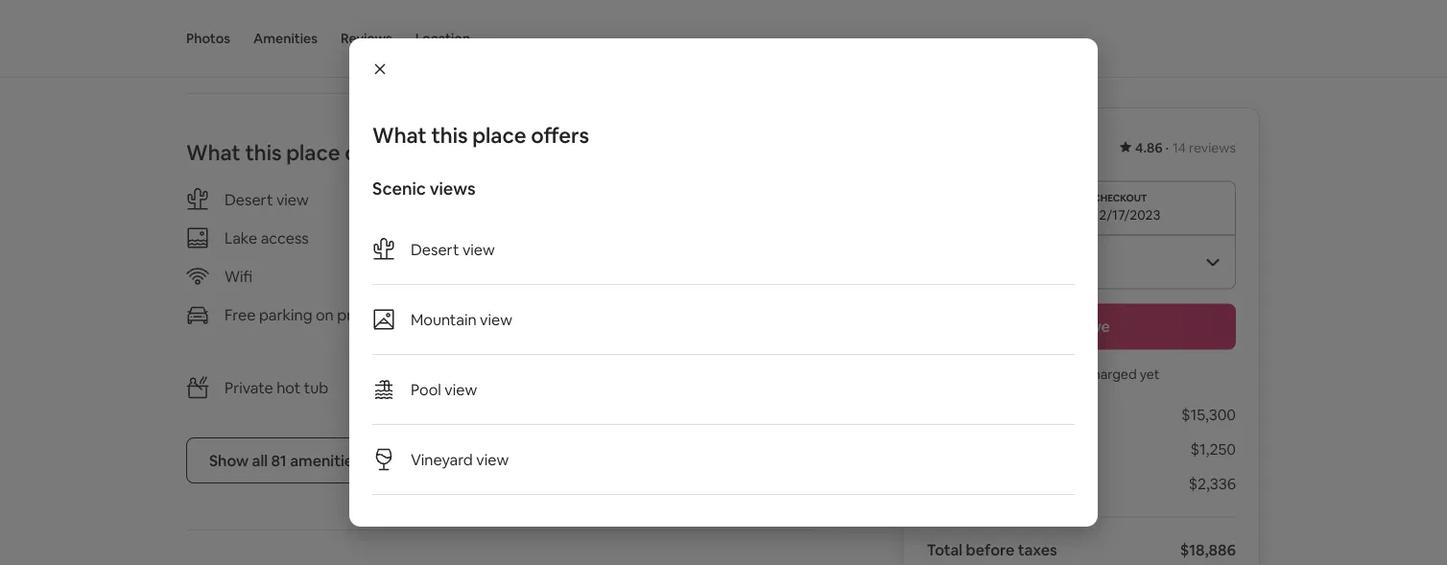 Task type: vqa. For each thing, say whether or not it's contained in the screenshot.
AVAILABLE
yes



Task type: describe. For each thing, give the bounding box(es) containing it.
heated
[[592, 341, 642, 361]]

view right "mountain"
[[480, 310, 512, 329]]

view down views
[[463, 239, 495, 259]]

parking
[[259, 305, 312, 324]]

desert inside what this place offers dialog
[[411, 239, 459, 259]]

14
[[1173, 139, 1186, 156]]

show all 81 amenities
[[209, 451, 361, 470]]

what for scenic
[[372, 121, 427, 149]]

view right 'pool' on the left
[[445, 380, 477, 399]]

you won't be charged yet
[[1003, 365, 1160, 382]]

2 1 from the left
[[638, 5, 644, 22]]

lake access
[[225, 228, 309, 248]]

pool view
[[411, 380, 477, 399]]

vineyard view
[[411, 450, 509, 469]]

2 bed from the left
[[676, 5, 700, 22]]

place for views
[[472, 121, 526, 149]]

-
[[694, 303, 700, 322]]

nights
[[1002, 405, 1045, 425]]

yet
[[1140, 365, 1160, 382]]

what for desert
[[186, 139, 241, 166]]

x
[[979, 405, 987, 425]]

location button
[[415, 0, 470, 77]]

all inside button
[[252, 451, 268, 470]]

12/17/2023 button
[[927, 181, 1236, 235]]

on
[[316, 305, 334, 324]]

lake
[[225, 228, 257, 248]]

reserve
[[1053, 317, 1110, 336]]

mountain view
[[411, 310, 512, 329]]

$3,060 x 5 nights button
[[927, 405, 1045, 425]]

amenities
[[253, 30, 318, 47]]

airbnb service fee button
[[927, 474, 1055, 494]]

all inside private outdoor pool - available all year, open 24 hours, heated
[[610, 322, 625, 342]]

$3,060 x 5 nights
[[927, 405, 1045, 425]]

5
[[990, 405, 999, 425]]

mountain
[[411, 310, 477, 329]]

open
[[665, 322, 701, 342]]

offers for desert view
[[345, 139, 403, 166]]

private for private hot tub
[[225, 378, 273, 397]]

what this place offers for scenic views
[[372, 121, 589, 149]]

be
[[1066, 365, 1083, 382]]

$2,336
[[1189, 474, 1236, 494]]

1 king from the left
[[433, 5, 459, 22]]

this for view
[[245, 139, 282, 166]]

what this place offers for desert view
[[186, 139, 403, 166]]

offers for scenic views
[[531, 121, 589, 149]]

reserve button
[[927, 304, 1236, 350]]

2 1 king bed from the left
[[638, 5, 700, 22]]

0 horizontal spatial desert
[[225, 190, 273, 209]]

airbnb
[[927, 474, 975, 494]]

hot
[[277, 378, 301, 397]]

year,
[[628, 322, 661, 342]]

access
[[261, 228, 309, 248]]

free
[[225, 305, 256, 324]]

2 king from the left
[[647, 5, 673, 22]]

you
[[1003, 365, 1026, 382]]

show all 81 amenities button
[[186, 438, 384, 484]]

view right vineyard at the bottom of page
[[476, 450, 509, 469]]

dedicated workspace
[[546, 266, 700, 286]]

$1,250
[[1191, 440, 1236, 459]]

1 1 from the left
[[424, 5, 430, 22]]



Task type: locate. For each thing, give the bounding box(es) containing it.
bed
[[462, 5, 486, 22], [676, 5, 700, 22]]

1 horizontal spatial private
[[546, 303, 594, 322]]

1 bed from the left
[[462, 5, 486, 22]]

offers
[[531, 121, 589, 149], [345, 139, 403, 166]]

1 1 king bed from the left
[[424, 5, 486, 22]]

this inside dialog
[[431, 121, 468, 149]]

this up lake access
[[245, 139, 282, 166]]

1 horizontal spatial king
[[647, 5, 673, 22]]

1 horizontal spatial place
[[472, 121, 526, 149]]

total before taxes
[[927, 540, 1057, 560]]

king
[[433, 5, 459, 22], [647, 5, 673, 22]]

private
[[546, 303, 594, 322], [225, 378, 273, 397]]

24
[[705, 322, 722, 342]]

0 vertical spatial private
[[546, 303, 594, 322]]

0 vertical spatial all
[[610, 322, 625, 342]]

desert view inside what this place offers dialog
[[411, 239, 495, 259]]

1 horizontal spatial 1 king bed
[[638, 5, 700, 22]]

this
[[431, 121, 468, 149], [245, 139, 282, 166]]

$3,060
[[927, 405, 975, 425]]

all left year,
[[610, 322, 625, 342]]

service
[[978, 474, 1028, 494]]

place for view
[[286, 139, 340, 166]]

4.86
[[1135, 139, 1163, 156]]

view up access
[[276, 190, 309, 209]]

desert view
[[225, 190, 309, 209], [411, 239, 495, 259]]

$18,886
[[1180, 540, 1236, 560]]

reviews button
[[341, 0, 392, 77]]

all
[[610, 322, 625, 342], [252, 451, 268, 470]]

place up access
[[286, 139, 340, 166]]

this for views
[[431, 121, 468, 149]]

taxes
[[1018, 540, 1057, 560]]

tub
[[304, 378, 329, 397]]

private hot tub
[[225, 378, 329, 397]]

0 horizontal spatial place
[[286, 139, 340, 166]]

0 horizontal spatial this
[[245, 139, 282, 166]]

reviews
[[1189, 139, 1236, 156]]

1 king bed
[[424, 5, 486, 22], [638, 5, 700, 22]]

1 horizontal spatial desert
[[411, 239, 459, 259]]

0 horizontal spatial 1
[[424, 5, 430, 22]]

·
[[1166, 139, 1169, 156]]

location
[[415, 30, 470, 47]]

what this place offers up views
[[372, 121, 589, 149]]

1 vertical spatial all
[[252, 451, 268, 470]]

pool
[[411, 380, 441, 399]]

desert view up lake access
[[225, 190, 309, 209]]

what this place offers inside dialog
[[372, 121, 589, 149]]

$15,300
[[1181, 405, 1236, 425]]

what up lake
[[186, 139, 241, 166]]

private outdoor pool - available all year, open 24 hours, heated
[[546, 303, 722, 361]]

1 vertical spatial desert
[[411, 239, 459, 259]]

1 horizontal spatial what
[[372, 121, 427, 149]]

0 horizontal spatial king
[[433, 5, 459, 22]]

premises
[[337, 305, 401, 324]]

12/17/2023
[[1093, 206, 1161, 223]]

private left hot
[[225, 378, 273, 397]]

airbnb service fee
[[927, 474, 1055, 494]]

outdoor
[[598, 303, 656, 322]]

1 horizontal spatial bed
[[676, 5, 700, 22]]

0 horizontal spatial bed
[[462, 5, 486, 22]]

free parking on premises
[[225, 305, 401, 324]]

place
[[472, 121, 526, 149], [286, 139, 340, 166]]

vineyard
[[411, 450, 473, 469]]

views
[[430, 178, 476, 200]]

available
[[546, 322, 607, 342]]

dedicated
[[546, 266, 620, 286]]

1 horizontal spatial offers
[[531, 121, 589, 149]]

place inside dialog
[[472, 121, 526, 149]]

desert view down views
[[411, 239, 495, 259]]

0 horizontal spatial private
[[225, 378, 273, 397]]

private up hours,
[[546, 303, 594, 322]]

4.86 · 14 reviews
[[1135, 139, 1236, 156]]

won't
[[1029, 365, 1063, 382]]

pool
[[659, 303, 690, 322]]

offers inside what this place offers dialog
[[531, 121, 589, 149]]

0 horizontal spatial 1 king bed
[[424, 5, 486, 22]]

0 horizontal spatial all
[[252, 451, 268, 470]]

0 vertical spatial desert view
[[225, 190, 309, 209]]

show
[[209, 451, 249, 470]]

reviews
[[341, 30, 392, 47]]

total
[[927, 540, 963, 560]]

what this place offers
[[372, 121, 589, 149], [186, 139, 403, 166]]

desert
[[225, 190, 273, 209], [411, 239, 459, 259]]

what
[[372, 121, 427, 149], [186, 139, 241, 166]]

1 vertical spatial desert view
[[411, 239, 495, 259]]

scenic
[[372, 178, 426, 200]]

scenic views
[[372, 178, 476, 200]]

1
[[424, 5, 430, 22], [638, 5, 644, 22]]

what up scenic at the top
[[372, 121, 427, 149]]

amenities button
[[253, 0, 318, 77]]

1 horizontal spatial all
[[610, 322, 625, 342]]

before
[[966, 540, 1015, 560]]

all left 81
[[252, 451, 268, 470]]

place up views
[[472, 121, 526, 149]]

private inside private outdoor pool - available all year, open 24 hours, heated
[[546, 303, 594, 322]]

view
[[276, 190, 309, 209], [463, 239, 495, 259], [480, 310, 512, 329], [445, 380, 477, 399], [476, 450, 509, 469]]

wifi
[[225, 266, 253, 286]]

desert up lake
[[225, 190, 273, 209]]

desert down scenic views
[[411, 239, 459, 259]]

81
[[271, 451, 287, 470]]

fee
[[1032, 474, 1055, 494]]

0 horizontal spatial desert view
[[225, 190, 309, 209]]

0 horizontal spatial what
[[186, 139, 241, 166]]

0 horizontal spatial offers
[[345, 139, 403, 166]]

amenities
[[290, 451, 361, 470]]

1 vertical spatial private
[[225, 378, 273, 397]]

charged
[[1085, 365, 1137, 382]]

private for private outdoor pool - available all year, open 24 hours, heated
[[546, 303, 594, 322]]

photos
[[186, 30, 230, 47]]

what inside dialog
[[372, 121, 427, 149]]

1 horizontal spatial desert view
[[411, 239, 495, 259]]

hours,
[[546, 341, 589, 361]]

1 horizontal spatial 1
[[638, 5, 644, 22]]

what this place offers up access
[[186, 139, 403, 166]]

this up views
[[431, 121, 468, 149]]

photos button
[[186, 0, 230, 77]]

0 vertical spatial desert
[[225, 190, 273, 209]]

workspace
[[623, 266, 700, 286]]

what this place offers dialog
[[349, 38, 1098, 565]]

1 horizontal spatial this
[[431, 121, 468, 149]]



